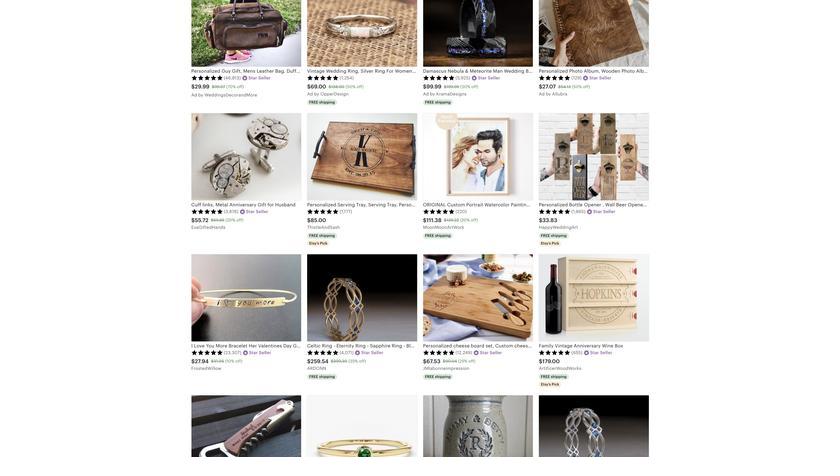 Task type: locate. For each thing, give the bounding box(es) containing it.
(1,254)
[[340, 76, 354, 81]]

(50% down (129)
[[572, 84, 582, 89]]

pick down thistleandsash on the left of the page
[[320, 241, 328, 246]]

free down 111.38
[[425, 234, 434, 238]]

(50% down (5,925)
[[461, 84, 471, 89]]

1 horizontal spatial opener
[[628, 202, 646, 208]]

a inside $ 69.00 $ 138.00 (50% off) a d b y opperdesign
[[307, 91, 310, 97]]

etsy's pick down happyweddingart at the right of the page
[[541, 241, 560, 246]]

d for 69.00
[[310, 91, 313, 97]]

shipping down artificerwoodworks at the right bottom of page
[[551, 375, 567, 379]]

off) for 29.99
[[237, 84, 244, 89]]

thistleandsash
[[307, 225, 340, 230]]

b for 27.07
[[546, 91, 549, 97]]

man
[[650, 202, 659, 208]]

star
[[249, 76, 257, 81], [478, 76, 487, 81], [590, 76, 599, 81], [246, 209, 255, 214], [594, 209, 602, 214], [249, 351, 258, 356], [362, 351, 370, 356], [480, 351, 489, 356], [591, 351, 599, 356]]

, left man
[[647, 202, 648, 208]]

shipping down the kramadesigns
[[435, 100, 451, 104]]

27.07
[[543, 84, 556, 90]]

shipping for (1,865)
[[551, 234, 567, 238]]

y down 99.99
[[433, 91, 435, 97]]

d for 99.99
[[426, 91, 429, 97]]

shipping for (4,071)
[[319, 375, 335, 379]]

off) for 69.00
[[357, 84, 364, 89]]

bottle
[[570, 202, 583, 208]]

star for 27.94
[[249, 351, 258, 356]]

off) inside "$ 29.99 $ 99.97 (70% off) a d b y weddingsdecorandmore"
[[237, 84, 244, 89]]

y for 69.00
[[317, 91, 319, 97]]

(70%
[[226, 84, 236, 89]]

90.04
[[446, 360, 457, 364]]

1 vertical spatial anniversary
[[574, 344, 601, 349]]

star seller right (46,913)
[[249, 76, 271, 81]]

etsy's pick down artificerwoodworks at the right bottom of page
[[541, 383, 560, 387]]

off) right (25%
[[469, 360, 476, 364]]

bar
[[673, 202, 680, 208]]

27.94
[[195, 359, 209, 365]]

54.13
[[561, 84, 571, 89]]

$
[[191, 84, 195, 90], [307, 84, 311, 90], [423, 84, 427, 90], [539, 84, 543, 90], [212, 84, 215, 89], [329, 84, 331, 89], [444, 84, 447, 89], [559, 84, 561, 89], [191, 217, 195, 224], [307, 217, 311, 224], [423, 217, 427, 224], [539, 217, 543, 224], [211, 218, 214, 223], [444, 218, 447, 223], [191, 359, 195, 365], [307, 359, 311, 365], [423, 359, 427, 365], [539, 359, 543, 365], [211, 360, 214, 364], [331, 360, 334, 364], [443, 360, 446, 364]]

5 out of 5 stars image for 99.99
[[423, 75, 455, 81]]

0 horizontal spatial anniversary
[[230, 202, 257, 208]]

(20% for 111.38
[[460, 218, 470, 223]]

shipping
[[319, 100, 335, 104], [435, 100, 451, 104], [319, 234, 335, 238], [435, 234, 451, 238], [551, 234, 567, 238], [319, 375, 335, 379], [435, 375, 451, 379], [551, 375, 567, 379]]

free down 179.00
[[541, 375, 550, 379]]

opener right beer in the right top of the page
[[628, 202, 646, 208]]

star for 29.99
[[249, 76, 257, 81]]

cuff links, metal anniversary gift for husband
[[191, 202, 296, 208]]

star right (12,249)
[[480, 351, 489, 356]]

139.22
[[447, 218, 459, 223]]

star seller right (12,249)
[[480, 351, 502, 356]]

seller for 259.54
[[371, 351, 384, 356]]

b down 99.99
[[430, 91, 433, 97]]

shipping for (1,177)
[[319, 234, 335, 238]]

free down happyweddingart at the right of the page
[[541, 234, 550, 238]]

b inside $ 69.00 $ 138.00 (50% off) a d b y opperdesign
[[314, 91, 317, 97]]

family
[[539, 344, 554, 349]]

free shipping down jmlabonneimpression
[[425, 375, 451, 379]]

off) inside $ 27.94 $ 31.05 (10% off) frostedwillow
[[236, 360, 243, 364]]

b down 27.07
[[546, 91, 549, 97]]

(20% inside $ 111.38 $ 139.22 (20% off) moonmoonartwork
[[460, 218, 470, 223]]

shipping down thistleandsash on the left of the page
[[319, 234, 335, 238]]

emerald ring / 14k gold single emerald 0.08ctw engagement ring / emerald gemstone ring / stacking natural emerald ring image
[[307, 396, 417, 458]]

off) right the (35%
[[359, 360, 366, 364]]

off) right 199.99
[[472, 84, 479, 89]]

off) right '(70%'
[[237, 84, 244, 89]]

etsy's pick for 33.83
[[541, 241, 560, 246]]

seller down wine
[[601, 351, 613, 356]]

2 (20% from the left
[[460, 218, 470, 223]]

5 out of 5 stars image for 67.53
[[423, 350, 455, 356]]

d down 99.99
[[426, 91, 429, 97]]

free shipping for (5,925)
[[425, 100, 451, 104]]

(46,913)
[[224, 76, 241, 81]]

d inside "$ 29.99 $ 99.97 (70% off) a d b y weddingsdecorandmore"
[[194, 92, 197, 98]]

69.00
[[311, 84, 326, 90]]

a for 27.07
[[539, 91, 542, 97]]

etsy's
[[309, 241, 319, 246], [541, 241, 551, 246], [541, 383, 551, 387]]

cuff links, metal anniversary gift for husband image
[[191, 113, 301, 201]]

free shipping down happyweddingart at the right of the page
[[541, 234, 567, 238]]

personalized guy gift, mens leather bag, duffle bag, gift for him, gift for men, boyfriend gift, groomsmen gift, father's day gift, husband image
[[191, 0, 301, 67]]

0 horizontal spatial ,
[[603, 202, 604, 208]]

seller
[[259, 76, 271, 81], [488, 76, 501, 81], [600, 76, 612, 81], [256, 209, 268, 214], [604, 209, 616, 214], [259, 351, 271, 356], [371, 351, 384, 356], [490, 351, 502, 356], [601, 351, 613, 356]]

(3,878)
[[224, 209, 238, 214]]

star right (46,913)
[[249, 76, 257, 81]]

off) inside $ 27.07 $ 54.13 (50% off) a d b y allubra
[[584, 84, 590, 89]]

(50% for 69.00
[[346, 84, 356, 89]]

free shipping down artificerwoodworks at the right bottom of page
[[541, 375, 567, 379]]

(50% inside $ 99.99 $ 199.99 (50% off) a d b y kramadesigns
[[461, 84, 471, 89]]

y down 27.07
[[549, 91, 551, 97]]

pick for 33.83
[[552, 241, 560, 246]]

free shipping for (4,071)
[[309, 375, 335, 379]]

5 out of 5 stars image down links,
[[191, 209, 223, 214]]

1 (20% from the left
[[226, 218, 235, 223]]

(50% down '(1,254)'
[[346, 84, 356, 89]]

a for 99.99
[[423, 91, 426, 97]]

pick down artificerwoodworks at the right bottom of page
[[552, 383, 560, 387]]

5 out of 5 stars image up 29.99
[[191, 75, 223, 81]]

off) inside $ 55.72 $ 69.65 (20% off) evagiftedhands
[[237, 218, 244, 223]]

67.53
[[427, 359, 441, 365]]

cave
[[661, 202, 671, 208]]

d down 29.99
[[194, 92, 197, 98]]

free down 69.00
[[309, 100, 318, 104]]

d inside $ 69.00 $ 138.00 (50% off) a d b y opperdesign
[[310, 91, 313, 97]]

5 out of 5 stars image up 259.54
[[307, 350, 339, 356]]

y for 99.99
[[433, 91, 435, 97]]

free down 99.99
[[425, 100, 434, 104]]

seller right (12,249)
[[490, 351, 502, 356]]

opperdesign
[[321, 91, 349, 97]]

etsy's pick down thistleandsash on the left of the page
[[309, 241, 328, 246]]

jmlabonneimpression
[[423, 367, 470, 372]]

original custom portrait watercolor painting from photo to handmade wedding gift for couple, personalized anniversary gift, commission art image
[[423, 113, 533, 201]]

seller down wall
[[604, 209, 616, 214]]

0 horizontal spatial (20%
[[226, 218, 235, 223]]

free down ardonn
[[309, 375, 318, 379]]

0 vertical spatial anniversary
[[230, 202, 257, 208]]

off) for 27.94
[[236, 360, 243, 364]]

free shipping down moonmoonartwork
[[425, 234, 451, 238]]

star seller right (5,925)
[[478, 76, 501, 81]]

(50%
[[346, 84, 356, 89], [461, 84, 471, 89], [572, 84, 582, 89]]

259.54
[[311, 359, 329, 365]]

vintage wedding ring, silver ring for women, opal engagement ring, dainty ring, women's promise ring, 10k solid gold  ring, wedding band image
[[307, 0, 417, 67]]

opener up (1,865)
[[584, 202, 602, 208]]

5 out of 5 stars image up 69.00
[[307, 75, 339, 81]]

pick down happyweddingart at the right of the page
[[552, 241, 560, 246]]

$ 29.99 $ 99.97 (70% off) a d b y weddingsdecorandmore
[[191, 84, 257, 98]]

5 out of 5 stars image for 27.07
[[539, 75, 571, 81]]

d down 69.00
[[310, 91, 313, 97]]

y
[[317, 91, 319, 97], [433, 91, 435, 97], [549, 91, 551, 97], [201, 92, 204, 98]]

free
[[309, 100, 318, 104], [425, 100, 434, 104], [309, 234, 318, 238], [425, 234, 434, 238], [541, 234, 550, 238], [309, 375, 318, 379], [425, 375, 434, 379], [541, 375, 550, 379]]

179.00
[[543, 359, 560, 365]]

5 out of 5 stars image up 67.53
[[423, 350, 455, 356]]

off)
[[237, 84, 244, 89], [357, 84, 364, 89], [472, 84, 479, 89], [584, 84, 590, 89], [237, 218, 244, 223], [471, 218, 478, 223], [236, 360, 243, 364], [359, 360, 366, 364], [469, 360, 476, 364]]

star right (5,925)
[[478, 76, 487, 81]]

5 out of 5 stars image up 99.99
[[423, 75, 455, 81]]

5 out of 5 stars image up 111.38
[[423, 209, 455, 214]]

29.99
[[195, 84, 210, 90]]

y down 29.99
[[201, 92, 204, 98]]

y inside $ 69.00 $ 138.00 (50% off) a d b y opperdesign
[[317, 91, 319, 97]]

y down 69.00
[[317, 91, 319, 97]]

138.00
[[331, 84, 345, 89]]

personalized photo album, wooden photo album, scrapbook, wooden memory book, wedding guestbook, memories - personalization image
[[539, 0, 649, 67]]

3 (50% from the left
[[572, 84, 582, 89]]

off) down "(3,878)"
[[237, 218, 244, 223]]

(20%
[[226, 218, 235, 223], [460, 218, 470, 223]]

1 horizontal spatial (50%
[[461, 84, 471, 89]]

d
[[310, 91, 313, 97], [426, 91, 429, 97], [542, 91, 545, 97], [194, 92, 197, 98]]

free for (1,177)
[[309, 234, 318, 238]]

etsy's pick
[[309, 241, 328, 246], [541, 241, 560, 246], [541, 383, 560, 387]]

star seller right (129)
[[590, 76, 612, 81]]

star down family vintage anniversary wine box
[[591, 351, 599, 356]]

seller right (5,925)
[[488, 76, 501, 81]]

(20% inside $ 55.72 $ 69.65 (20% off) evagiftedhands
[[226, 218, 235, 223]]

b for 29.99
[[198, 92, 201, 98]]

5 out of 5 stars image up 27.07
[[539, 75, 571, 81]]

off) inside $ 69.00 $ 138.00 (50% off) a d b y opperdesign
[[357, 84, 364, 89]]

off) inside $ 111.38 $ 139.22 (20% off) moonmoonartwork
[[471, 218, 478, 223]]

b
[[314, 91, 317, 97], [430, 91, 433, 97], [546, 91, 549, 97], [198, 92, 201, 98]]

1 (50% from the left
[[346, 84, 356, 89]]

seller right (23,307)
[[259, 351, 271, 356]]

star seller
[[249, 76, 271, 81], [478, 76, 501, 81], [590, 76, 612, 81], [246, 209, 268, 214], [594, 209, 616, 214], [249, 351, 271, 356], [362, 351, 384, 356], [480, 351, 502, 356], [591, 351, 613, 356]]

d inside $ 27.07 $ 54.13 (50% off) a d b y allubra
[[542, 91, 545, 97]]

off) right the 54.13
[[584, 84, 590, 89]]

(23,307)
[[224, 351, 241, 356]]

off) inside $ 99.99 $ 199.99 (50% off) a d b y kramadesigns
[[472, 84, 479, 89]]

opener
[[584, 202, 602, 208], [628, 202, 646, 208], [681, 202, 699, 208]]

free for (5,925)
[[425, 100, 434, 104]]

b for 69.00
[[314, 91, 317, 97]]

evagiftedhands
[[191, 225, 226, 230]]

seller for 29.99
[[259, 76, 271, 81]]

free shipping down thistleandsash on the left of the page
[[309, 234, 335, 238]]

seller right (46,913)
[[259, 76, 271, 81]]

personalized cheese board set, custom cheese board set, engraved cutting board, wedding gifts, gifts for the couple, christmas gifts image
[[423, 255, 533, 342]]

star seller for 99.99
[[478, 76, 501, 81]]

seller for 27.94
[[259, 351, 271, 356]]

d inside $ 99.99 $ 199.99 (50% off) a d b y kramadesigns
[[426, 91, 429, 97]]

free for (4,071)
[[309, 375, 318, 379]]

,
[[603, 202, 604, 208], [647, 202, 648, 208]]

free for (12,249)
[[425, 375, 434, 379]]

b down 69.00
[[314, 91, 317, 97]]

pick
[[320, 241, 328, 246], [552, 241, 560, 246], [552, 383, 560, 387]]

free shipping down the kramadesigns
[[425, 100, 451, 104]]

free shipping for (1,254)
[[309, 100, 335, 104]]

a inside $ 99.99 $ 199.99 (50% off) a d b y kramadesigns
[[423, 91, 426, 97]]

0 horizontal spatial (50%
[[346, 84, 356, 89]]

weddingsdecorandmore
[[205, 92, 257, 98]]

celtic ring - eternity ring - sapphire ring - blue gemstone ring - gold ring - something blue - promise - pattern - sapphire - gothic - gift image
[[307, 255, 417, 342]]

pick for 85.00
[[320, 241, 328, 246]]

d down 27.07
[[542, 91, 545, 97]]

seller right (129)
[[600, 76, 612, 81]]

etsy's down thistleandsash on the left of the page
[[309, 241, 319, 246]]

etsy's pick for 85.00
[[309, 241, 328, 246]]

anniversary
[[230, 202, 257, 208], [574, 344, 601, 349]]

anniversary up (655)
[[574, 344, 601, 349]]

a inside "$ 29.99 $ 99.97 (70% off) a d b y weddingsdecorandmore"
[[191, 92, 194, 98]]

(1,177)
[[340, 209, 352, 214]]

seller for 99.99
[[488, 76, 501, 81]]

off) right "(10%"
[[236, 360, 243, 364]]

star seller down gift
[[246, 209, 268, 214]]

off) for 55.72
[[237, 218, 244, 223]]

$ 69.00 $ 138.00 (50% off) a d b y opperdesign
[[307, 84, 364, 97]]

$ 67.53 $ 90.04 (25% off) jmlabonneimpression
[[423, 359, 476, 372]]

free shipping down opperdesign
[[309, 100, 335, 104]]

personalized serving tray, serving tray, personalized wedding gift, breakfast in bed tray, anniversary tray, personalized wood tray image
[[307, 113, 417, 201]]

star seller right (23,307)
[[249, 351, 271, 356]]

pick for 179.00
[[552, 383, 560, 387]]

1 horizontal spatial (20%
[[460, 218, 470, 223]]

star seller for 27.07
[[590, 76, 612, 81]]

5 out of 5 stars image for 69.00
[[307, 75, 339, 81]]

5 out of 5 stars image up '27.94'
[[191, 350, 223, 356]]

free for (1,254)
[[309, 100, 318, 104]]

5 out of 5 stars image
[[191, 75, 223, 81], [307, 75, 339, 81], [423, 75, 455, 81], [539, 75, 571, 81], [191, 209, 223, 214], [307, 209, 339, 214], [423, 209, 455, 214], [539, 209, 571, 214], [191, 350, 223, 356], [307, 350, 339, 356], [423, 350, 455, 356], [539, 350, 571, 356]]

5 out of 5 stars image for 259.54
[[307, 350, 339, 356]]

(20% down (220)
[[460, 218, 470, 223]]

y inside "$ 29.99 $ 99.97 (70% off) a d b y weddingsdecorandmore"
[[201, 92, 204, 98]]

free down thistleandsash on the left of the page
[[309, 234, 318, 238]]

5 out of 5 stars image for 27.94
[[191, 350, 223, 356]]

y inside $ 99.99 $ 199.99 (50% off) a d b y kramadesigns
[[433, 91, 435, 97]]

free down 67.53
[[425, 375, 434, 379]]

b inside $ 99.99 $ 199.99 (50% off) a d b y kramadesigns
[[430, 91, 433, 97]]

1 horizontal spatial ,
[[647, 202, 648, 208]]

off) for 259.54
[[359, 360, 366, 364]]

b inside $ 27.07 $ 54.13 (50% off) a d b y allubra
[[546, 91, 549, 97]]

2 (50% from the left
[[461, 84, 471, 89]]

shipping down ardonn
[[319, 375, 335, 379]]

star seller down wall
[[594, 209, 616, 214]]

shipping down moonmoonartwork
[[435, 234, 451, 238]]

33.83
[[543, 217, 558, 224]]

0 horizontal spatial opener
[[584, 202, 602, 208]]

off) inside $ 67.53 $ 90.04 (25% off) jmlabonneimpression
[[469, 360, 476, 364]]

star right (129)
[[590, 76, 599, 81]]

2 horizontal spatial (50%
[[572, 84, 582, 89]]

etsy's down artificerwoodworks at the right bottom of page
[[541, 383, 551, 387]]

etsy's down happyweddingart at the right of the page
[[541, 241, 551, 246]]

gift
[[258, 202, 266, 208]]

a
[[307, 91, 310, 97], [423, 91, 426, 97], [539, 91, 542, 97], [191, 92, 194, 98]]

star for 55.72
[[246, 209, 255, 214]]

for
[[268, 202, 274, 208]]

etsy's pick for 179.00
[[541, 383, 560, 387]]

anniversary up "(3,878)"
[[230, 202, 257, 208]]

artificerwoodworks
[[539, 367, 582, 372]]

free shipping down ardonn
[[309, 375, 335, 379]]

a inside $ 27.07 $ 54.13 (50% off) a d b y allubra
[[539, 91, 542, 97]]

y inside $ 27.07 $ 54.13 (50% off) a d b y allubra
[[549, 91, 551, 97]]

opener right bar
[[681, 202, 699, 208]]

shipping down opperdesign
[[319, 100, 335, 104]]

b inside "$ 29.99 $ 99.97 (70% off) a d b y weddingsdecorandmore"
[[198, 92, 201, 98]]

free shipping for (220)
[[425, 234, 451, 238]]

off) inside $ 259.54 $ 399.30 (35% off) ardonn
[[359, 360, 366, 364]]

off) right 138.00
[[357, 84, 364, 89]]

99.99
[[427, 84, 442, 90]]

(50% inside $ 69.00 $ 138.00 (50% off) a d b y opperdesign
[[346, 84, 356, 89]]

star right (23,307)
[[249, 351, 258, 356]]

(10%
[[225, 360, 234, 364]]

shipping down happyweddingart at the right of the page
[[551, 234, 567, 238]]

99.97
[[215, 84, 225, 89]]

beer
[[617, 202, 627, 208]]

seller right (4,071)
[[371, 351, 384, 356]]

family vintage anniversary wine box
[[539, 344, 624, 349]]

free shipping
[[309, 100, 335, 104], [425, 100, 451, 104], [309, 234, 335, 238], [425, 234, 451, 238], [541, 234, 567, 238], [309, 375, 335, 379], [425, 375, 451, 379], [541, 375, 567, 379]]

(655)
[[572, 351, 583, 356]]

(20% down "(3,878)"
[[226, 218, 235, 223]]

2 horizontal spatial opener
[[681, 202, 699, 208]]

b down 29.99
[[198, 92, 201, 98]]

399.30
[[334, 360, 348, 364]]

wall
[[606, 202, 615, 208]]

star for 27.07
[[590, 76, 599, 81]]

shipping down jmlabonneimpression
[[435, 375, 451, 379]]

etsy's for 33.83
[[541, 241, 551, 246]]

star seller right (4,071)
[[362, 351, 384, 356]]

5 out of 5 stars image up 179.00
[[539, 350, 571, 356]]



Task type: vqa. For each thing, say whether or not it's contained in the screenshot.
right in
no



Task type: describe. For each thing, give the bounding box(es) containing it.
a for 29.99
[[191, 92, 194, 98]]

(50% inside $ 27.07 $ 54.13 (50% off) a d b y allubra
[[572, 84, 582, 89]]

frostedwillow
[[191, 367, 221, 372]]

55.72
[[195, 217, 209, 224]]

111.38
[[427, 217, 442, 224]]

5 out of 5 stars image up 85.00 on the left top
[[307, 209, 339, 214]]

engraved corkscrew opener, personalized wood bottle opener, wine corkscrew, custom bottle opener, groomsman bottle openers, / laser engraved image
[[191, 396, 301, 458]]

off) for 99.99
[[472, 84, 479, 89]]

$ 259.54 $ 399.30 (35% off) ardonn
[[307, 359, 366, 372]]

(220)
[[456, 209, 467, 214]]

off) for 27.07
[[584, 84, 590, 89]]

ardonn
[[307, 367, 327, 372]]

(12,249)
[[456, 351, 472, 356]]

seller for 55.72
[[256, 209, 268, 214]]

star for 67.53
[[480, 351, 489, 356]]

shipping for (1,254)
[[319, 100, 335, 104]]

star for 99.99
[[478, 76, 487, 81]]

damascus nebula & meteorite man wedding black steel hammered band, anniversary engagement promise blue galaxy cosmos inlay ring for him gift image
[[423, 0, 533, 67]]

d for 27.07
[[542, 91, 545, 97]]

(5,925)
[[456, 76, 471, 81]]

(4,071)
[[340, 351, 354, 356]]

31.05
[[214, 360, 224, 364]]

cuff
[[191, 202, 201, 208]]

(20% for 55.72
[[226, 218, 235, 223]]

etsy's for 85.00
[[309, 241, 319, 246]]

allubra
[[553, 91, 568, 97]]

(25%
[[458, 360, 468, 364]]

star seller for 27.94
[[249, 351, 271, 356]]

3 opener from the left
[[681, 202, 699, 208]]

shipping for (12,249)
[[435, 375, 451, 379]]

$ 111.38 $ 139.22 (20% off) moonmoonartwork
[[423, 217, 478, 230]]

$ 55.72 $ 69.65 (20% off) evagiftedhands
[[191, 217, 244, 230]]

star seller for 259.54
[[362, 351, 384, 356]]

(35%
[[349, 360, 358, 364]]

199.99
[[447, 84, 460, 89]]

off) for 111.38
[[471, 218, 478, 223]]

y for 27.07
[[549, 91, 551, 97]]

free for (220)
[[425, 234, 434, 238]]

seller for 67.53
[[490, 351, 502, 356]]

shipping for (5,925)
[[435, 100, 451, 104]]

5 out of 5 stars image for 55.72
[[191, 209, 223, 214]]

85.00
[[311, 217, 326, 224]]

free for (655)
[[541, 375, 550, 379]]

(50% for 99.99
[[461, 84, 471, 89]]

shipping for (220)
[[435, 234, 451, 238]]

star right (1,865)
[[594, 209, 602, 214]]

free shipping for (1,865)
[[541, 234, 567, 238]]

personalized
[[539, 202, 568, 208]]

(129)
[[572, 76, 582, 81]]

y for 29.99
[[201, 92, 204, 98]]

kramadesigns
[[437, 91, 467, 97]]

star seller for 29.99
[[249, 76, 271, 81]]

$ inside $ 33.83 happyweddingart
[[539, 217, 543, 224]]

family vintage anniversary wine box image
[[539, 255, 649, 342]]

$ 27.94 $ 31.05 (10% off) frostedwillow
[[191, 359, 243, 372]]

vintage
[[555, 344, 573, 349]]

i love you more bracelet her valentines day gift 1 year anniversary gift for girlfriend bracelet for women anniversary gift for wife jewelry image
[[191, 255, 301, 342]]

d for 29.99
[[194, 92, 197, 98]]

$ 99.99 $ 199.99 (50% off) a d b y kramadesigns
[[423, 84, 479, 97]]

a for 69.00
[[307, 91, 310, 97]]

5 out of 5 stars image for 29.99
[[191, 75, 223, 81]]

star seller for 55.72
[[246, 209, 268, 214]]

links,
[[203, 202, 214, 208]]

personalized 50th wedding anniversary gift (shown with monogram "r" logo) image
[[423, 396, 533, 458]]

box
[[615, 344, 624, 349]]

star seller down wine
[[591, 351, 613, 356]]

5 out of 5 stars image for 111.38
[[423, 209, 455, 214]]

69.65
[[214, 218, 225, 223]]

happyweddingart
[[539, 225, 578, 230]]

$ 33.83 happyweddingart
[[539, 217, 578, 230]]

2 opener from the left
[[628, 202, 646, 208]]

free shipping for (12,249)
[[425, 375, 451, 379]]

$ inside $ 179.00 artificerwoodworks
[[539, 359, 543, 365]]

1 opener from the left
[[584, 202, 602, 208]]

(1,865)
[[572, 209, 586, 214]]

metal
[[216, 202, 228, 208]]

$ 27.07 $ 54.13 (50% off) a d b y allubra
[[539, 84, 590, 97]]

free shipping for (655)
[[541, 375, 567, 379]]

b for 99.99
[[430, 91, 433, 97]]

personalized bottle opener , wall beer opener , man cave bar opener image
[[539, 113, 649, 201]]

free for (1,865)
[[541, 234, 550, 238]]

wine
[[603, 344, 614, 349]]

husband
[[275, 202, 296, 208]]

$ 85.00 thistleandsash
[[307, 217, 340, 230]]

personalized bottle opener , wall beer opener , man cave bar opener
[[539, 202, 699, 208]]

off) for 67.53
[[469, 360, 476, 364]]

$ 179.00 artificerwoodworks
[[539, 359, 582, 372]]

star seller for 67.53
[[480, 351, 502, 356]]

seller for 27.07
[[600, 76, 612, 81]]

5 out of 5 stars image down personalized
[[539, 209, 571, 214]]

shipping for (655)
[[551, 375, 567, 379]]

etsy's for 179.00
[[541, 383, 551, 387]]

moonmoonartwork
[[423, 225, 465, 230]]

$ inside $ 85.00 thistleandsash
[[307, 217, 311, 224]]

1 horizontal spatial anniversary
[[574, 344, 601, 349]]

free shipping for (1,177)
[[309, 234, 335, 238]]

sterling silver celtic ring - eternity ring - sapphire ring image
[[539, 396, 649, 458]]

1 , from the left
[[603, 202, 604, 208]]

star for 259.54
[[362, 351, 370, 356]]

2 , from the left
[[647, 202, 648, 208]]



